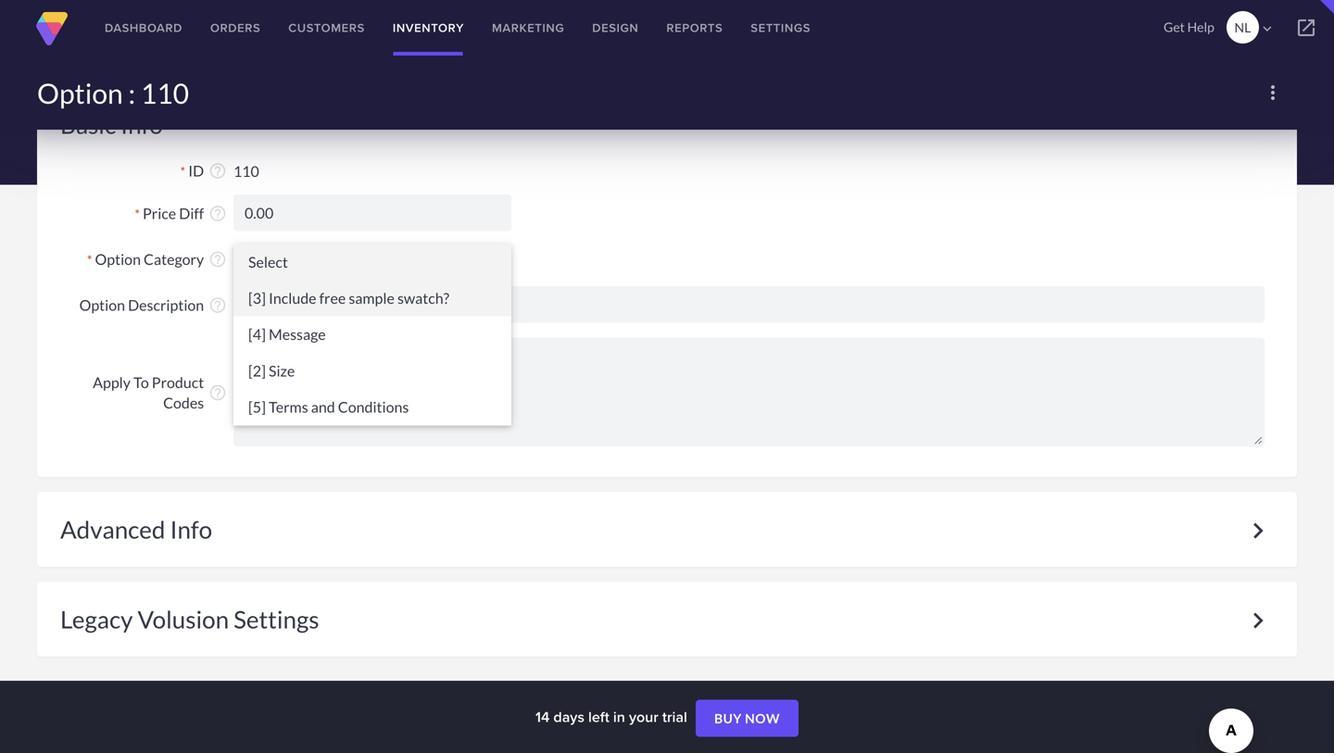 Task type: describe. For each thing, give the bounding box(es) containing it.
help_outline inside * price diff help_outline
[[209, 205, 227, 223]]

codes
[[163, 394, 204, 412]]

volusion
[[138, 605, 229, 634]]

help_outline inside '* option category help_outline'
[[209, 251, 227, 269]]

help
[[1188, 19, 1215, 35]]

include
[[269, 289, 317, 307]]

apply to product codes help_outline
[[93, 373, 227, 412]]

description
[[128, 296, 204, 314]]

basic info
[[60, 110, 163, 139]]

advanced info
[[60, 515, 212, 544]]

orders
[[210, 19, 261, 37]]

customers
[[289, 19, 365, 37]]

info for advanced info
[[170, 515, 212, 544]]

days
[[554, 706, 585, 728]]

* for help_outline
[[180, 164, 186, 179]]

[5]
[[248, 398, 266, 416]]

[3]
[[248, 289, 266, 307]]

nl
[[1235, 19, 1252, 35]]

conditions
[[338, 398, 409, 416]]

category
[[144, 250, 204, 268]]

help_outline inside '* id help_outline 110'
[[209, 162, 227, 180]]

your
[[629, 706, 659, 728]]

reports
[[667, 19, 723, 37]]

* option category help_outline
[[87, 250, 227, 269]]

* id help_outline 110
[[180, 162, 259, 180]]

option for :
[[37, 76, 123, 110]]

marketing
[[492, 19, 565, 37]]

[2]
[[248, 362, 266, 380]]

0 horizontal spatial settings
[[234, 605, 319, 634]]

help_outline inside option description help_outline
[[209, 296, 227, 315]]

expand_more for legacy volusion settings
[[1243, 605, 1275, 637]]

more_vert button
[[1255, 74, 1292, 111]]

0 vertical spatial 110
[[141, 76, 189, 110]]

14 days left in your trial
[[536, 706, 692, 728]]

SampleProduct2,SampleProduct6 text field
[[234, 338, 1265, 447]]

option : 110
[[37, 76, 189, 110]]

[5] terms and conditions
[[248, 398, 409, 416]]

option for description
[[79, 296, 125, 314]]

diff
[[179, 204, 204, 223]]

sample
[[349, 289, 395, 307]]

buy now link
[[696, 701, 799, 738]]



Task type: vqa. For each thing, say whether or not it's contained in the screenshot.
Us
no



Task type: locate. For each thing, give the bounding box(es) containing it.
0 vertical spatial option
[[37, 76, 123, 110]]

price
[[143, 204, 176, 223]]

2 help_outline from the top
[[209, 205, 227, 223]]

option left category
[[95, 250, 141, 268]]

dashboard link
[[91, 0, 197, 56]]

*
[[180, 164, 186, 179], [135, 206, 140, 222], [87, 252, 92, 268]]

in
[[614, 706, 626, 728]]

[2] size
[[248, 362, 295, 380]]

2 expand_more from the top
[[1243, 605, 1275, 637]]

[4]
[[248, 326, 266, 344]]

* left price
[[135, 206, 140, 222]]

select
[[248, 253, 288, 271]]

info right advanced
[[170, 515, 212, 544]]

now
[[745, 711, 781, 727]]

1 help_outline from the top
[[209, 162, 227, 180]]

14
[[536, 706, 550, 728]]

* for category
[[87, 252, 92, 268]]

* left id
[[180, 164, 186, 179]]

and
[[311, 398, 335, 416]]

help_outline right diff
[[209, 205, 227, 223]]

inventory
[[393, 19, 464, 37]]

 link
[[1279, 0, 1335, 56]]

nl 
[[1235, 19, 1276, 37]]

1 vertical spatial info
[[170, 515, 212, 544]]

3 help_outline from the top
[[209, 251, 227, 269]]

1 vertical spatial option
[[95, 250, 141, 268]]

help_outline inside the 'apply to product codes help_outline'
[[209, 384, 227, 403]]

help_outline
[[209, 162, 227, 180], [209, 205, 227, 223], [209, 251, 227, 269], [209, 296, 227, 315], [209, 384, 227, 403]]

1 vertical spatial settings
[[234, 605, 319, 634]]

get
[[1164, 19, 1186, 35]]

* for diff
[[135, 206, 140, 222]]

1 vertical spatial 110
[[234, 162, 259, 180]]

help_outline right category
[[209, 251, 227, 269]]

info
[[121, 110, 163, 139], [170, 515, 212, 544]]

* price diff help_outline
[[135, 204, 227, 223]]

* inside * price diff help_outline
[[135, 206, 140, 222]]

2 horizontal spatial *
[[180, 164, 186, 179]]

info down :
[[121, 110, 163, 139]]

info for basic info
[[121, 110, 163, 139]]

expand_more for advanced info
[[1243, 515, 1275, 547]]

terms
[[269, 398, 308, 416]]

* inside '* id help_outline 110'
[[180, 164, 186, 179]]

option description help_outline
[[79, 296, 227, 315]]

0 horizontal spatial info
[[121, 110, 163, 139]]

trial
[[663, 706, 688, 728]]

product
[[152, 373, 204, 392]]

1 horizontal spatial info
[[170, 515, 212, 544]]

[4] message
[[248, 326, 326, 344]]

advanced
[[60, 515, 165, 544]]

settings
[[751, 19, 811, 37], [234, 605, 319, 634]]

:
[[128, 76, 135, 110]]

1 vertical spatial expand_more
[[1243, 605, 1275, 637]]

0 vertical spatial info
[[121, 110, 163, 139]]

4 help_outline from the top
[[209, 296, 227, 315]]

option inside '* option category help_outline'
[[95, 250, 141, 268]]

1 vertical spatial *
[[135, 206, 140, 222]]

110 inside '* id help_outline 110'
[[234, 162, 259, 180]]

legacy
[[60, 605, 133, 634]]

help_outline right id
[[209, 162, 227, 180]]

5 help_outline from the top
[[209, 384, 227, 403]]

left
[[589, 706, 610, 728]]

0 horizontal spatial *
[[87, 252, 92, 268]]

option inside option description help_outline
[[79, 296, 125, 314]]

message
[[269, 326, 326, 344]]

legacy volusion settings
[[60, 605, 319, 634]]

option
[[37, 76, 123, 110], [95, 250, 141, 268], [79, 296, 125, 314]]

design
[[593, 19, 639, 37]]

get help
[[1164, 19, 1215, 35]]

2 vertical spatial option
[[79, 296, 125, 314]]

110 right :
[[141, 76, 189, 110]]

to
[[134, 373, 149, 392]]

* up option description help_outline
[[87, 252, 92, 268]]

110
[[141, 76, 189, 110], [234, 162, 259, 180]]

1 horizontal spatial settings
[[751, 19, 811, 37]]

* inside '* option category help_outline'
[[87, 252, 92, 268]]

dashboard
[[105, 19, 183, 37]]

1 horizontal spatial *
[[135, 206, 140, 222]]

0 vertical spatial expand_more
[[1243, 515, 1275, 547]]

option left description
[[79, 296, 125, 314]]

buy now
[[715, 711, 781, 727]]

1 expand_more from the top
[[1243, 515, 1275, 547]]

free
[[320, 289, 346, 307]]

swatch?
[[398, 289, 450, 307]]

buy
[[715, 711, 743, 727]]

help_outline left [3]
[[209, 296, 227, 315]]

0 vertical spatial *
[[180, 164, 186, 179]]

0 vertical spatial settings
[[751, 19, 811, 37]]

more_vert
[[1263, 82, 1285, 104]]

apply
[[93, 373, 131, 392]]

0 horizontal spatial 110
[[141, 76, 189, 110]]

id
[[188, 162, 204, 180]]

2 vertical spatial *
[[87, 252, 92, 268]]


[[1260, 20, 1276, 37]]

1 horizontal spatial 110
[[234, 162, 259, 180]]

None text field
[[234, 194, 512, 231], [234, 286, 1265, 323], [234, 194, 512, 231], [234, 286, 1265, 323]]

[3] include free sample swatch?
[[248, 289, 450, 307]]


[[1296, 17, 1318, 39]]

size
[[269, 362, 295, 380]]

expand_more
[[1243, 515, 1275, 547], [1243, 605, 1275, 637]]

help_outline right codes
[[209, 384, 227, 403]]

110 right id
[[234, 162, 259, 180]]

basic
[[60, 110, 116, 139]]

option up basic
[[37, 76, 123, 110]]



